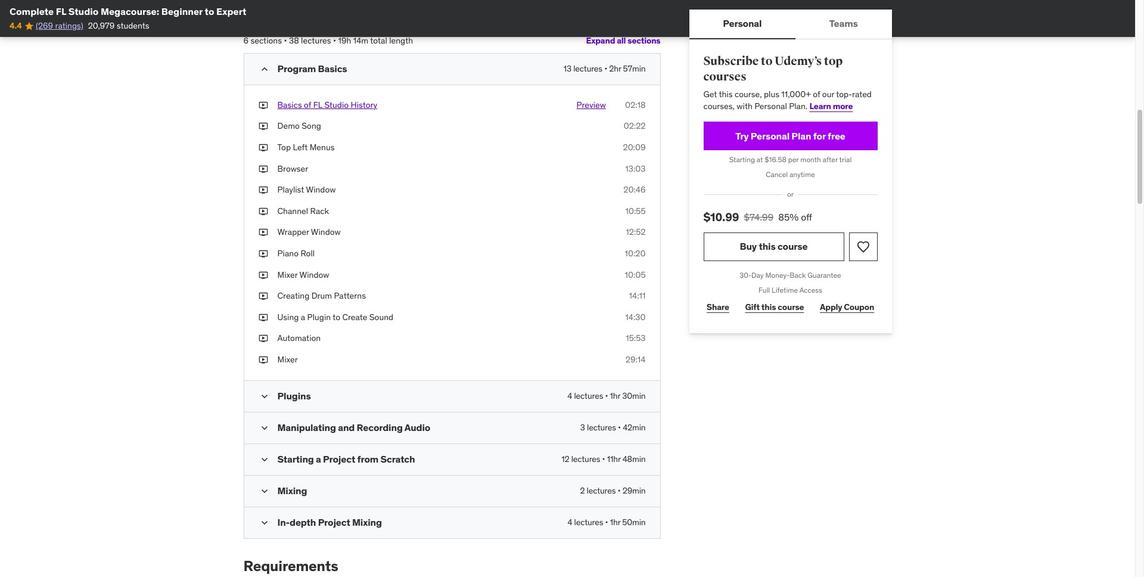 Task type: describe. For each thing, give the bounding box(es) containing it.
roll
[[301, 248, 315, 259]]

20:46
[[624, 184, 646, 195]]

playlist window
[[278, 184, 336, 195]]

more
[[833, 101, 853, 111]]

small image for starting a project from scratch
[[258, 453, 270, 465]]

xsmall image for demo song
[[258, 121, 268, 132]]

basics of fl studio history
[[278, 99, 378, 110]]

of inside get this course, plus 11,000+ of our top-rated courses, with personal plan.
[[813, 89, 821, 100]]

4 lectures • 1hr 30min
[[568, 390, 646, 401]]

4 lectures • 1hr 50min
[[568, 517, 646, 527]]

29min
[[623, 485, 646, 496]]

30-day money-back guarantee full lifetime access
[[740, 271, 842, 294]]

history
[[351, 99, 378, 110]]

38
[[289, 35, 299, 46]]

xsmall image for top left menus
[[258, 142, 268, 154]]

scratch
[[381, 453, 415, 465]]

12 lectures • 11hr 48min
[[562, 453, 646, 464]]

program
[[278, 63, 316, 74]]

this for get
[[719, 89, 733, 100]]

• left "38"
[[284, 35, 287, 46]]

lectures for program basics
[[574, 63, 603, 74]]

learn
[[810, 101, 832, 111]]

1 horizontal spatial basics
[[318, 63, 347, 74]]

xsmall image for browser
[[258, 163, 268, 175]]

xsmall image for playlist
[[258, 184, 268, 196]]

coupon
[[844, 302, 875, 312]]

length
[[389, 35, 413, 46]]

channel rack
[[278, 206, 329, 216]]

patterns
[[334, 290, 366, 301]]

0 horizontal spatial fl
[[56, 5, 66, 17]]

teams
[[830, 18, 858, 29]]

lectures for mixing
[[587, 485, 616, 496]]

4 for in-depth project mixing
[[568, 517, 573, 527]]

try personal plan for free
[[736, 130, 846, 142]]

plugins
[[278, 390, 311, 402]]

top-
[[837, 89, 853, 100]]

wrapper window
[[278, 227, 341, 238]]

6
[[244, 35, 249, 46]]

gift this course link
[[742, 295, 808, 319]]

beginner
[[161, 5, 203, 17]]

this for gift
[[762, 302, 776, 312]]

29:14
[[626, 354, 646, 365]]

wrapper
[[278, 227, 309, 238]]

plugin
[[307, 312, 331, 322]]

starting for starting at $16.58 per month after trial cancel anytime
[[730, 155, 755, 164]]

in-
[[278, 516, 290, 528]]

• for plugins
[[605, 390, 608, 401]]

automation
[[278, 333, 321, 344]]

using
[[278, 312, 299, 322]]

3
[[581, 422, 585, 433]]

get this course, plus 11,000+ of our top-rated courses, with personal plan.
[[704, 89, 872, 111]]

$16.58
[[765, 155, 787, 164]]

udemy's
[[775, 54, 822, 69]]

small image for plugins
[[258, 390, 270, 402]]

off
[[801, 211, 813, 223]]

2 lectures • 29min
[[580, 485, 646, 496]]

mixer window
[[278, 269, 329, 280]]

xsmall image for piano roll
[[258, 248, 268, 260]]

of inside basics of fl studio history button
[[304, 99, 311, 110]]

3 lectures • 42min
[[581, 422, 646, 433]]

share button
[[704, 295, 733, 319]]

wishlist image
[[856, 240, 871, 254]]

this for buy
[[759, 240, 776, 252]]

top
[[278, 142, 291, 153]]

back
[[790, 271, 806, 280]]

lifetime
[[772, 285, 798, 294]]

basics of fl studio history button
[[278, 99, 378, 111]]

subscribe
[[704, 54, 759, 69]]

(269
[[36, 21, 53, 31]]

personal inside get this course, plus 11,000+ of our top-rated courses, with personal plan.
[[755, 101, 787, 111]]

top
[[824, 54, 843, 69]]

courses
[[704, 69, 747, 84]]

drum
[[312, 290, 332, 301]]

trial
[[840, 155, 852, 164]]

10:05
[[625, 269, 646, 280]]

from
[[357, 453, 379, 465]]

lectures for starting a project from scratch
[[572, 453, 601, 464]]

our
[[823, 89, 835, 100]]

money-
[[766, 271, 790, 280]]

13 lectures • 2hr 57min
[[564, 63, 646, 74]]

15:53
[[626, 333, 646, 344]]

recording
[[357, 421, 403, 433]]

57min
[[623, 63, 646, 74]]

0 horizontal spatial studio
[[68, 5, 99, 17]]

expand all sections
[[586, 35, 661, 46]]

6 sections • 38 lectures • 19h 14m total length
[[244, 35, 413, 46]]

• for starting a project from scratch
[[602, 453, 605, 464]]

(269 ratings)
[[36, 21, 83, 31]]

30min
[[623, 390, 646, 401]]

try personal plan for free link
[[704, 122, 878, 151]]

30-
[[740, 271, 752, 280]]

48min
[[623, 453, 646, 464]]

project for a
[[323, 453, 355, 465]]

depth
[[290, 516, 316, 528]]

menus
[[310, 142, 335, 153]]

• for in-depth project mixing
[[605, 517, 608, 527]]

• for manipulating and recording audio
[[618, 422, 621, 433]]

preview
[[577, 99, 606, 110]]

all
[[617, 35, 626, 46]]

window for playlist window
[[306, 184, 336, 195]]

lectures for plugins
[[574, 390, 603, 401]]

sections inside dropdown button
[[628, 35, 661, 46]]

10:55
[[626, 206, 646, 216]]

• for program basics
[[605, 63, 608, 74]]

starting for starting a project from scratch
[[278, 453, 314, 465]]

20:09
[[623, 142, 646, 153]]

apply
[[820, 302, 843, 312]]

courses,
[[704, 101, 735, 111]]

02:18
[[625, 99, 646, 110]]

demo song
[[278, 121, 321, 131]]



Task type: locate. For each thing, give the bounding box(es) containing it.
basics down the 6 sections • 38 lectures • 19h 14m total length
[[318, 63, 347, 74]]

2 vertical spatial window
[[300, 269, 329, 280]]

a for using
[[301, 312, 305, 322]]

tab list containing personal
[[689, 10, 892, 39]]

anytime
[[790, 170, 815, 179]]

fl up song
[[313, 99, 323, 110]]

1 vertical spatial basics
[[278, 99, 302, 110]]

4 for plugins
[[568, 390, 572, 401]]

2 xsmall image from the top
[[258, 206, 268, 217]]

1 small image from the top
[[258, 422, 270, 434]]

project for depth
[[318, 516, 350, 528]]

of left our
[[813, 89, 821, 100]]

small image
[[258, 63, 270, 75], [258, 390, 270, 402], [258, 453, 270, 465], [258, 485, 270, 497]]

8 xsmall image from the top
[[258, 333, 268, 345]]

window down roll
[[300, 269, 329, 280]]

1 horizontal spatial mixing
[[352, 516, 382, 528]]

gift
[[745, 302, 760, 312]]

personal down plus
[[755, 101, 787, 111]]

4 xsmall image from the top
[[258, 312, 268, 323]]

2hr
[[609, 63, 621, 74]]

1hr left 30min
[[610, 390, 621, 401]]

2 vertical spatial personal
[[751, 130, 790, 142]]

1 vertical spatial 4
[[568, 517, 573, 527]]

small image for manipulating
[[258, 422, 270, 434]]

1 small image from the top
[[258, 63, 270, 75]]

0 vertical spatial 4
[[568, 390, 572, 401]]

starting down manipulating
[[278, 453, 314, 465]]

starting at $16.58 per month after trial cancel anytime
[[730, 155, 852, 179]]

xsmall image
[[258, 184, 268, 196], [258, 206, 268, 217], [258, 269, 268, 281], [258, 312, 268, 323], [258, 354, 268, 366]]

starting a project from scratch
[[278, 453, 415, 465]]

this inside get this course, plus 11,000+ of our top-rated courses, with personal plan.
[[719, 89, 733, 100]]

mixer for mixer
[[278, 354, 298, 365]]

0 vertical spatial personal
[[723, 18, 762, 29]]

xsmall image for channel
[[258, 206, 268, 217]]

1 horizontal spatial studio
[[325, 99, 349, 110]]

tab list
[[689, 10, 892, 39]]

2 small image from the top
[[258, 517, 270, 529]]

0 horizontal spatial of
[[304, 99, 311, 110]]

starting left at
[[730, 155, 755, 164]]

0 horizontal spatial sections
[[251, 35, 282, 46]]

0 vertical spatial 1hr
[[610, 390, 621, 401]]

expand
[[586, 35, 615, 46]]

this right the gift
[[762, 302, 776, 312]]

with
[[737, 101, 753, 111]]

mixer down piano
[[278, 269, 298, 280]]

1 horizontal spatial sections
[[628, 35, 661, 46]]

personal
[[723, 18, 762, 29], [755, 101, 787, 111], [751, 130, 790, 142]]

0 horizontal spatial mixing
[[278, 484, 307, 496]]

2 vertical spatial this
[[762, 302, 776, 312]]

xsmall image for wrapper window
[[258, 227, 268, 238]]

free
[[828, 130, 846, 142]]

lectures for in-depth project mixing
[[574, 517, 604, 527]]

6 xsmall image from the top
[[258, 248, 268, 260]]

share
[[707, 302, 730, 312]]

of up song
[[304, 99, 311, 110]]

create
[[342, 312, 367, 322]]

playlist
[[278, 184, 304, 195]]

$10.99
[[704, 210, 739, 224]]

1hr
[[610, 390, 621, 401], [610, 517, 621, 527]]

a down manipulating
[[316, 453, 321, 465]]

• left 2hr on the right of the page
[[605, 63, 608, 74]]

0 horizontal spatial basics
[[278, 99, 302, 110]]

1 vertical spatial mixing
[[352, 516, 382, 528]]

2 vertical spatial to
[[333, 312, 340, 322]]

xsmall image
[[258, 99, 268, 111], [258, 121, 268, 132], [258, 142, 268, 154], [258, 163, 268, 175], [258, 227, 268, 238], [258, 248, 268, 260], [258, 290, 268, 302], [258, 333, 268, 345]]

personal inside button
[[723, 18, 762, 29]]

course for gift this course
[[778, 302, 804, 312]]

small image
[[258, 422, 270, 434], [258, 517, 270, 529]]

0 vertical spatial starting
[[730, 155, 755, 164]]

course
[[778, 240, 808, 252], [778, 302, 804, 312]]

to right plugin
[[333, 312, 340, 322]]

02:22
[[624, 121, 646, 131]]

3 xsmall image from the top
[[258, 142, 268, 154]]

personal up "$16.58"
[[751, 130, 790, 142]]

basics up demo
[[278, 99, 302, 110]]

megacourse:
[[101, 5, 159, 17]]

0 vertical spatial mixing
[[278, 484, 307, 496]]

manipulating and recording audio
[[278, 421, 431, 433]]

1 horizontal spatial starting
[[730, 155, 755, 164]]

5 xsmall image from the top
[[258, 354, 268, 366]]

studio left history
[[325, 99, 349, 110]]

1 xsmall image from the top
[[258, 99, 268, 111]]

program basics
[[278, 63, 347, 74]]

lectures down 2
[[574, 517, 604, 527]]

course for buy this course
[[778, 240, 808, 252]]

students
[[117, 21, 149, 31]]

in-depth project mixing
[[278, 516, 382, 528]]

lectures right "38"
[[301, 35, 331, 46]]

rack
[[310, 206, 329, 216]]

get
[[704, 89, 717, 100]]

1 horizontal spatial to
[[333, 312, 340, 322]]

starting inside starting at $16.58 per month after trial cancel anytime
[[730, 155, 755, 164]]

xsmall image for creating drum patterns
[[258, 290, 268, 302]]

requirements
[[244, 557, 338, 575]]

• for mixing
[[618, 485, 621, 496]]

4 xsmall image from the top
[[258, 163, 268, 175]]

4 small image from the top
[[258, 485, 270, 497]]

0 vertical spatial basics
[[318, 63, 347, 74]]

a for starting
[[316, 453, 321, 465]]

course
[[244, 1, 291, 20]]

window for mixer window
[[300, 269, 329, 280]]

50min
[[623, 517, 646, 527]]

content
[[294, 1, 346, 20]]

project left the from
[[323, 453, 355, 465]]

fl
[[56, 5, 66, 17], [313, 99, 323, 110]]

13:03
[[626, 163, 646, 174]]

this inside button
[[759, 240, 776, 252]]

course down lifetime at the right of page
[[778, 302, 804, 312]]

1 1hr from the top
[[610, 390, 621, 401]]

using a plugin to create sound
[[278, 312, 394, 322]]

0 vertical spatial to
[[205, 5, 214, 17]]

guarantee
[[808, 271, 842, 280]]

1 vertical spatial starting
[[278, 453, 314, 465]]

to left udemy's on the right of the page
[[761, 54, 773, 69]]

1 xsmall image from the top
[[258, 184, 268, 196]]

small image for program basics
[[258, 63, 270, 75]]

project right 'depth'
[[318, 516, 350, 528]]

1 horizontal spatial a
[[316, 453, 321, 465]]

manipulating
[[278, 421, 336, 433]]

personal button
[[689, 10, 796, 38]]

to inside subscribe to udemy's top courses
[[761, 54, 773, 69]]

small image for in-
[[258, 517, 270, 529]]

1 vertical spatial studio
[[325, 99, 349, 110]]

personal up the subscribe
[[723, 18, 762, 29]]

2 1hr from the top
[[610, 517, 621, 527]]

per
[[789, 155, 799, 164]]

• left 30min
[[605, 390, 608, 401]]

0 vertical spatial mixer
[[278, 269, 298, 280]]

mixer for mixer window
[[278, 269, 298, 280]]

1 vertical spatial this
[[759, 240, 776, 252]]

full
[[759, 285, 770, 294]]

small image left manipulating
[[258, 422, 270, 434]]

mixer down "automation"
[[278, 354, 298, 365]]

• left 19h 14m
[[333, 35, 336, 46]]

this right buy
[[759, 240, 776, 252]]

1 4 from the top
[[568, 390, 572, 401]]

course inside button
[[778, 240, 808, 252]]

2 horizontal spatial to
[[761, 54, 773, 69]]

2 xsmall image from the top
[[258, 121, 268, 132]]

0 vertical spatial studio
[[68, 5, 99, 17]]

2 4 from the top
[[568, 517, 573, 527]]

lectures right 3
[[587, 422, 616, 433]]

1hr left 50min
[[610, 517, 621, 527]]

xsmall image for automation
[[258, 333, 268, 345]]

4
[[568, 390, 572, 401], [568, 517, 573, 527]]

19h 14m
[[338, 35, 369, 46]]

to
[[205, 5, 214, 17], [761, 54, 773, 69], [333, 312, 340, 322]]

1 vertical spatial personal
[[755, 101, 787, 111]]

1 vertical spatial window
[[311, 227, 341, 238]]

0 horizontal spatial to
[[205, 5, 214, 17]]

20,979 students
[[88, 21, 149, 31]]

0 vertical spatial a
[[301, 312, 305, 322]]

1 vertical spatial small image
[[258, 517, 270, 529]]

1 vertical spatial 1hr
[[610, 517, 621, 527]]

small image left in-
[[258, 517, 270, 529]]

studio up ratings)
[[68, 5, 99, 17]]

sections right 6
[[251, 35, 282, 46]]

0 vertical spatial course
[[778, 240, 808, 252]]

course up back
[[778, 240, 808, 252]]

fl up (269 ratings)
[[56, 5, 66, 17]]

2 small image from the top
[[258, 390, 270, 402]]

0 vertical spatial fl
[[56, 5, 66, 17]]

• left 42min
[[618, 422, 621, 433]]

total
[[370, 35, 387, 46]]

1 horizontal spatial of
[[813, 89, 821, 100]]

lectures right 12
[[572, 453, 601, 464]]

apply coupon
[[820, 302, 875, 312]]

1 vertical spatial mixer
[[278, 354, 298, 365]]

1 horizontal spatial fl
[[313, 99, 323, 110]]

window up rack
[[306, 184, 336, 195]]

0 vertical spatial window
[[306, 184, 336, 195]]

1 mixer from the top
[[278, 269, 298, 280]]

a right 'using'
[[301, 312, 305, 322]]

10:20
[[625, 248, 646, 259]]

2 mixer from the top
[[278, 354, 298, 365]]

basics inside button
[[278, 99, 302, 110]]

after
[[823, 155, 838, 164]]

1 vertical spatial fl
[[313, 99, 323, 110]]

left
[[293, 142, 308, 153]]

2 sections from the left
[[628, 35, 661, 46]]

basics
[[318, 63, 347, 74], [278, 99, 302, 110]]

window for wrapper window
[[311, 227, 341, 238]]

buy this course
[[740, 240, 808, 252]]

• left 11hr
[[602, 453, 605, 464]]

complete
[[10, 5, 54, 17]]

1 vertical spatial to
[[761, 54, 773, 69]]

sections right all
[[628, 35, 661, 46]]

1 vertical spatial a
[[316, 453, 321, 465]]

expert
[[216, 5, 247, 17]]

plus
[[764, 89, 780, 100]]

5 xsmall image from the top
[[258, 227, 268, 238]]

channel
[[278, 206, 308, 216]]

85%
[[779, 211, 799, 223]]

fl inside button
[[313, 99, 323, 110]]

project
[[323, 453, 355, 465], [318, 516, 350, 528]]

3 xsmall image from the top
[[258, 269, 268, 281]]

$74.99
[[744, 211, 774, 223]]

0 vertical spatial project
[[323, 453, 355, 465]]

small image for mixing
[[258, 485, 270, 497]]

• left 29min
[[618, 485, 621, 496]]

0 vertical spatial this
[[719, 89, 733, 100]]

0 horizontal spatial a
[[301, 312, 305, 322]]

7 xsmall image from the top
[[258, 290, 268, 302]]

starting
[[730, 155, 755, 164], [278, 453, 314, 465]]

14:30
[[626, 312, 646, 322]]

12:52
[[626, 227, 646, 238]]

this up courses,
[[719, 89, 733, 100]]

access
[[800, 285, 823, 294]]

course content
[[244, 1, 346, 20]]

lectures right 2
[[587, 485, 616, 496]]

1hr for in-depth project mixing
[[610, 517, 621, 527]]

0 horizontal spatial starting
[[278, 453, 314, 465]]

apply coupon button
[[817, 295, 878, 319]]

0 vertical spatial small image
[[258, 422, 270, 434]]

gift this course
[[745, 302, 804, 312]]

to left the expert on the top left of page
[[205, 5, 214, 17]]

1 vertical spatial project
[[318, 516, 350, 528]]

lectures for manipulating and recording audio
[[587, 422, 616, 433]]

browser
[[278, 163, 308, 174]]

1 sections from the left
[[251, 35, 282, 46]]

of
[[813, 89, 821, 100], [304, 99, 311, 110]]

lectures up 3
[[574, 390, 603, 401]]

subscribe to udemy's top courses
[[704, 54, 843, 84]]

lectures right 13
[[574, 63, 603, 74]]

or
[[788, 190, 794, 199]]

• left 50min
[[605, 517, 608, 527]]

plan.
[[789, 101, 808, 111]]

top left menus
[[278, 142, 335, 153]]

1 vertical spatial course
[[778, 302, 804, 312]]

13
[[564, 63, 572, 74]]

xsmall image for using
[[258, 312, 268, 323]]

studio inside basics of fl studio history button
[[325, 99, 349, 110]]

song
[[302, 121, 321, 131]]

1hr for plugins
[[610, 390, 621, 401]]

xsmall image for mixer
[[258, 269, 268, 281]]

3 small image from the top
[[258, 453, 270, 465]]

window down rack
[[311, 227, 341, 238]]

day
[[752, 271, 764, 280]]

buy
[[740, 240, 757, 252]]



Task type: vqa. For each thing, say whether or not it's contained in the screenshot.
second 'mixer' from the top of the page
yes



